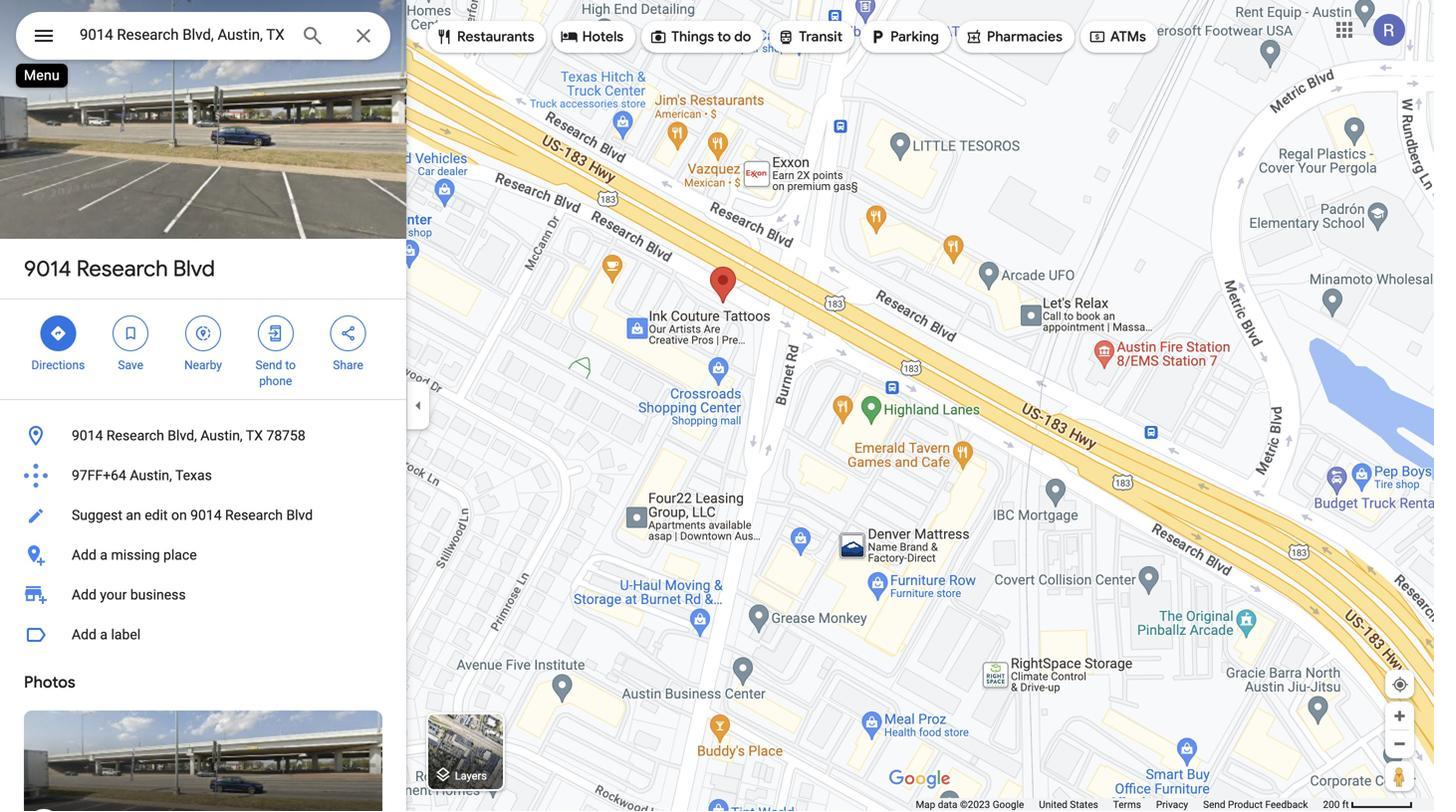 Task type: locate. For each thing, give the bounding box(es) containing it.
a left missing
[[100, 547, 108, 564]]

privacy
[[1156, 799, 1188, 811]]

1 vertical spatial to
[[285, 359, 296, 372]]

send
[[255, 359, 282, 372], [1203, 799, 1225, 811]]

place
[[163, 547, 197, 564]]

1 vertical spatial austin,
[[130, 468, 172, 484]]

0 horizontal spatial austin,
[[130, 468, 172, 484]]

actions for 9014 research blvd region
[[0, 300, 406, 399]]

send left product
[[1203, 799, 1225, 811]]

1 vertical spatial research
[[106, 428, 164, 444]]

1 vertical spatial a
[[100, 627, 108, 643]]

0 vertical spatial a
[[100, 547, 108, 564]]

1 vertical spatial send
[[1203, 799, 1225, 811]]

to inside  things to do
[[717, 28, 731, 46]]

austin,
[[200, 428, 243, 444], [130, 468, 172, 484]]

research inside button
[[106, 428, 164, 444]]

research down 97ff+64 austin, texas button
[[225, 507, 283, 524]]

austin, up edit
[[130, 468, 172, 484]]

 pharmacies
[[965, 26, 1062, 48]]

9014 for 9014 research blvd, austin, tx 78758
[[72, 428, 103, 444]]

show street view coverage image
[[1385, 762, 1414, 792]]

0 horizontal spatial 9014
[[24, 255, 71, 283]]

2 horizontal spatial 9014
[[190, 507, 222, 524]]

footer
[[916, 799, 1323, 812]]


[[32, 21, 56, 50]]

1 horizontal spatial to
[[717, 28, 731, 46]]

1 horizontal spatial blvd
[[286, 507, 313, 524]]

product
[[1228, 799, 1263, 811]]

1 vertical spatial add
[[72, 587, 97, 603]]

 button
[[16, 12, 72, 64]]

0 horizontal spatial send
[[255, 359, 282, 372]]

research for blvd
[[76, 255, 168, 283]]

200 ft
[[1323, 799, 1349, 811]]

add your business
[[72, 587, 186, 603]]

3 add from the top
[[72, 627, 97, 643]]

add down suggest
[[72, 547, 97, 564]]

to up phone
[[285, 359, 296, 372]]

to
[[717, 28, 731, 46], [285, 359, 296, 372]]

hotels
[[582, 28, 624, 46]]

add for add a label
[[72, 627, 97, 643]]

transit
[[799, 28, 843, 46]]

research
[[76, 255, 168, 283], [106, 428, 164, 444], [225, 507, 283, 524]]

0 vertical spatial research
[[76, 255, 168, 283]]

research up 97ff+64 austin, texas
[[106, 428, 164, 444]]

atms
[[1110, 28, 1146, 46]]

send product feedback button
[[1203, 799, 1308, 812]]

 restaurants
[[435, 26, 534, 48]]

add your business link
[[0, 576, 406, 615]]

2 vertical spatial research
[[225, 507, 283, 524]]

collapse side panel image
[[407, 395, 429, 417]]

9014 research blvd, austin, tx 78758 button
[[0, 416, 406, 456]]

show your location image
[[1391, 676, 1409, 694]]

send to phone
[[255, 359, 296, 388]]

2 a from the top
[[100, 627, 108, 643]]

2 vertical spatial 9014
[[190, 507, 222, 524]]

data
[[938, 799, 958, 811]]

blvd down 78758
[[286, 507, 313, 524]]

0 vertical spatial send
[[255, 359, 282, 372]]


[[435, 26, 453, 48]]

1 add from the top
[[72, 547, 97, 564]]

suggest
[[72, 507, 122, 524]]

97ff+64
[[72, 468, 126, 484]]

footer containing map data ©2023 google
[[916, 799, 1323, 812]]

send inside send to phone
[[255, 359, 282, 372]]

add inside button
[[72, 547, 97, 564]]

united states
[[1039, 799, 1098, 811]]


[[560, 26, 578, 48]]

business
[[130, 587, 186, 603]]

2 vertical spatial add
[[72, 627, 97, 643]]

add inside button
[[72, 627, 97, 643]]

1 horizontal spatial 9014
[[72, 428, 103, 444]]

a left label
[[100, 627, 108, 643]]

share
[[333, 359, 363, 372]]

9014 inside button
[[72, 428, 103, 444]]


[[1088, 26, 1106, 48]]

1 vertical spatial 9014
[[72, 428, 103, 444]]

©2023
[[960, 799, 990, 811]]

to left do
[[717, 28, 731, 46]]

None field
[[80, 23, 285, 47]]


[[194, 323, 212, 345]]

send inside button
[[1203, 799, 1225, 811]]

a
[[100, 547, 108, 564], [100, 627, 108, 643]]

0 vertical spatial add
[[72, 547, 97, 564]]

 hotels
[[560, 26, 624, 48]]

add inside 'link'
[[72, 587, 97, 603]]

9014
[[24, 255, 71, 283], [72, 428, 103, 444], [190, 507, 222, 524]]

9014 right on at the bottom of page
[[190, 507, 222, 524]]

1 a from the top
[[100, 547, 108, 564]]


[[965, 26, 983, 48]]

9014 up 97ff+64
[[72, 428, 103, 444]]

0 vertical spatial blvd
[[173, 255, 215, 283]]

a for label
[[100, 627, 108, 643]]

send for send to phone
[[255, 359, 282, 372]]


[[777, 26, 795, 48]]

privacy button
[[1156, 799, 1188, 812]]

google maps element
[[0, 0, 1434, 812]]

200 ft button
[[1323, 799, 1413, 811]]

add
[[72, 547, 97, 564], [72, 587, 97, 603], [72, 627, 97, 643]]

a inside button
[[100, 547, 108, 564]]

a inside button
[[100, 627, 108, 643]]


[[122, 323, 140, 345]]

phone
[[259, 374, 292, 388]]


[[649, 26, 667, 48]]

0 vertical spatial 9014
[[24, 255, 71, 283]]


[[868, 26, 886, 48]]

add left label
[[72, 627, 97, 643]]

a for missing
[[100, 547, 108, 564]]

send product feedback
[[1203, 799, 1308, 811]]

add left your
[[72, 587, 97, 603]]

nearby
[[184, 359, 222, 372]]

9014 up  at top left
[[24, 255, 71, 283]]

0 horizontal spatial to
[[285, 359, 296, 372]]

2 add from the top
[[72, 587, 97, 603]]

add for add a missing place
[[72, 547, 97, 564]]

restaurants
[[457, 28, 534, 46]]

blvd inside "button"
[[286, 507, 313, 524]]

0 vertical spatial to
[[717, 28, 731, 46]]

blvd up the 
[[173, 255, 215, 283]]

1 horizontal spatial send
[[1203, 799, 1225, 811]]

research up 
[[76, 255, 168, 283]]

austin, left tx
[[200, 428, 243, 444]]

1 vertical spatial blvd
[[286, 507, 313, 524]]

0 vertical spatial austin,
[[200, 428, 243, 444]]

blvd
[[173, 255, 215, 283], [286, 507, 313, 524]]

send up phone
[[255, 359, 282, 372]]



Task type: vqa. For each thing, say whether or not it's contained in the screenshot.
Disable email notifications for solution, Round trip from Austin to New York or Newark.Thu, Nov 30 – Thu, Dec 7 image
no



Task type: describe. For each thing, give the bounding box(es) containing it.
97ff+64 austin, texas
[[72, 468, 212, 484]]

 transit
[[777, 26, 843, 48]]

google account: ruby anderson  
(rubyanndersson@gmail.com) image
[[1373, 14, 1405, 46]]

suggest an edit on 9014 research blvd
[[72, 507, 313, 524]]

ft
[[1342, 799, 1349, 811]]

200
[[1323, 799, 1340, 811]]

do
[[734, 28, 751, 46]]

add a label
[[72, 627, 141, 643]]

none field inside 9014 research blvd, austin, tx 78758 field
[[80, 23, 285, 47]]


[[49, 323, 67, 345]]

save
[[118, 359, 143, 372]]

map
[[916, 799, 935, 811]]

 atms
[[1088, 26, 1146, 48]]

to inside send to phone
[[285, 359, 296, 372]]

photos
[[24, 673, 75, 693]]

zoom in image
[[1392, 709, 1407, 724]]

terms button
[[1113, 799, 1141, 812]]

tx
[[246, 428, 263, 444]]

9014 research blvd, austin, tx 78758
[[72, 428, 305, 444]]

suggest an edit on 9014 research blvd button
[[0, 496, 406, 536]]

feedback
[[1265, 799, 1308, 811]]

edit
[[145, 507, 168, 524]]

9014 research blvd main content
[[0, 0, 406, 812]]

78758
[[266, 428, 305, 444]]

0 horizontal spatial blvd
[[173, 255, 215, 283]]

parking
[[890, 28, 939, 46]]

your
[[100, 587, 127, 603]]

9014 for 9014 research blvd
[[24, 255, 71, 283]]

research for blvd,
[[106, 428, 164, 444]]

footer inside google maps element
[[916, 799, 1323, 812]]

add a label button
[[0, 615, 406, 655]]

 search field
[[16, 12, 390, 64]]


[[339, 323, 357, 345]]

on
[[171, 507, 187, 524]]

united states button
[[1039, 799, 1098, 812]]

9014 inside "button"
[[190, 507, 222, 524]]

add for add your business
[[72, 587, 97, 603]]

missing
[[111, 547, 160, 564]]

9014 Research Blvd, Austin, TX 78758 field
[[16, 12, 390, 60]]

 things to do
[[649, 26, 751, 48]]

layers
[[455, 770, 487, 783]]

things
[[671, 28, 714, 46]]

research inside "button"
[[225, 507, 283, 524]]

directions
[[31, 359, 85, 372]]

texas
[[175, 468, 212, 484]]

states
[[1070, 799, 1098, 811]]

blvd,
[[168, 428, 197, 444]]

google
[[993, 799, 1024, 811]]

an
[[126, 507, 141, 524]]

add a missing place button
[[0, 536, 406, 576]]

 parking
[[868, 26, 939, 48]]

zoom out image
[[1392, 737, 1407, 752]]

add a missing place
[[72, 547, 197, 564]]

pharmacies
[[987, 28, 1062, 46]]

label
[[111, 627, 141, 643]]

united
[[1039, 799, 1067, 811]]

send for send product feedback
[[1203, 799, 1225, 811]]

1 horizontal spatial austin,
[[200, 428, 243, 444]]

97ff+64 austin, texas button
[[0, 456, 406, 496]]

9014 research blvd
[[24, 255, 215, 283]]


[[267, 323, 285, 345]]

terms
[[1113, 799, 1141, 811]]

map data ©2023 google
[[916, 799, 1024, 811]]



